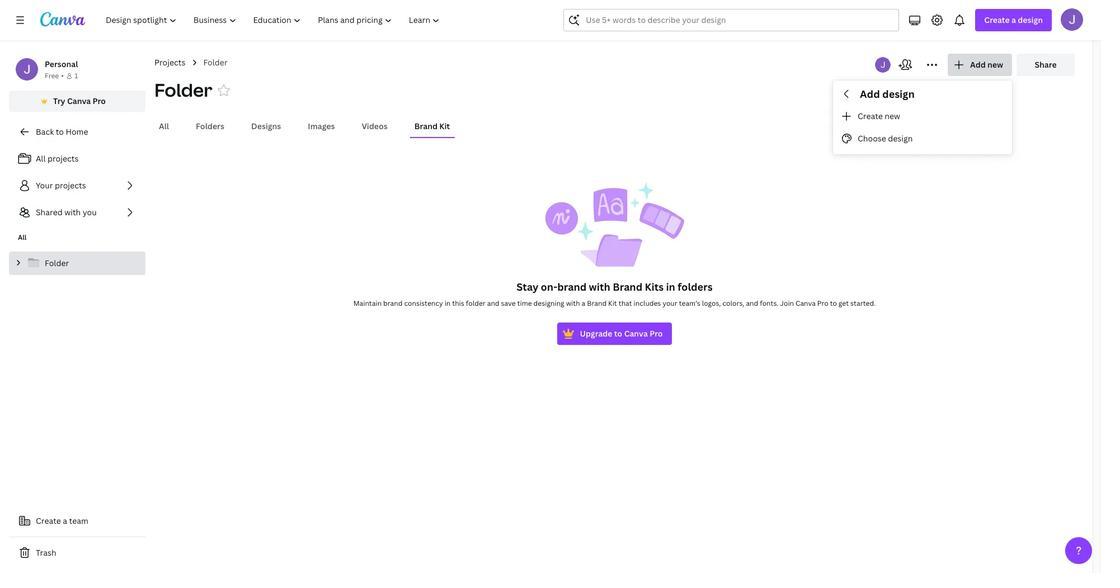 Task type: vqa. For each thing, say whether or not it's contained in the screenshot.
the middle Create
yes



Task type: describe. For each thing, give the bounding box(es) containing it.
maintain
[[354, 299, 382, 309]]

a inside 'stay on-brand with brand kits in folders maintain brand consistency in this folder and save time designing with a brand kit that includes your team's logos, colors, and fonts. join canva pro to get started.'
[[582, 299, 586, 309]]

create new button
[[834, 105, 1013, 128]]

free
[[45, 71, 59, 81]]

your projects link
[[9, 175, 146, 197]]

a for team
[[63, 516, 67, 527]]

brand kit button
[[410, 116, 455, 137]]

trash link
[[9, 543, 146, 565]]

create for create a design
[[985, 15, 1011, 25]]

stay on-brand with brand kits in folders maintain brand consistency in this folder and save time designing with a brand kit that includes your team's logos, colors, and fonts. join canva pro to get started.
[[354, 281, 876, 309]]

images button
[[304, 116, 340, 137]]

consistency
[[404, 299, 443, 309]]

pro inside upgrade to canva pro button
[[650, 329, 663, 339]]

create a design button
[[976, 9, 1053, 31]]

top level navigation element
[[99, 9, 450, 31]]

team
[[69, 516, 88, 527]]

create for create a team
[[36, 516, 61, 527]]

folder
[[466, 299, 486, 309]]

1 vertical spatial folder link
[[9, 252, 146, 275]]

back to home
[[36, 127, 88, 137]]

2 vertical spatial with
[[566, 299, 580, 309]]

on-
[[541, 281, 558, 294]]

kit inside button
[[440, 121, 450, 132]]

started.
[[851, 299, 876, 309]]

folders
[[678, 281, 713, 294]]

folders button
[[192, 116, 229, 137]]

1
[[74, 71, 78, 81]]

create a team
[[36, 516, 88, 527]]

create a design
[[985, 15, 1044, 25]]

projects for your projects
[[55, 180, 86, 191]]

upgrade
[[580, 329, 613, 339]]

designs
[[251, 121, 281, 132]]

new for add new
[[988, 59, 1004, 70]]

team's
[[680, 299, 701, 309]]

pro inside 'stay on-brand with brand kits in folders maintain brand consistency in this folder and save time designing with a brand kit that includes your team's logos, colors, and fonts. join canva pro to get started.'
[[818, 299, 829, 309]]

create for create new
[[858, 111, 884, 121]]

stay
[[517, 281, 539, 294]]

jacob simon image
[[1062, 8, 1084, 31]]

join
[[781, 299, 795, 309]]

back to home link
[[9, 121, 146, 143]]

a for design
[[1012, 15, 1017, 25]]

canva inside 'stay on-brand with brand kits in folders maintain brand consistency in this folder and save time designing with a brand kit that includes your team's logos, colors, and fonts. join canva pro to get started.'
[[796, 299, 816, 309]]

add new
[[971, 59, 1004, 70]]

canva inside try canva pro button
[[67, 96, 91, 106]]

upgrade to canva pro
[[580, 329, 663, 339]]

all projects
[[36, 153, 79, 164]]

shared with you link
[[9, 202, 146, 224]]

choose
[[858, 133, 887, 144]]

all projects link
[[9, 148, 146, 170]]

back
[[36, 127, 54, 137]]

create a team button
[[9, 511, 146, 533]]

0 horizontal spatial all
[[18, 233, 27, 242]]

canva inside upgrade to canva pro button
[[625, 329, 648, 339]]

design inside dropdown button
[[1019, 15, 1044, 25]]

upgrade to canva pro button
[[558, 323, 672, 345]]



Task type: locate. For each thing, give the bounding box(es) containing it.
home
[[66, 127, 88, 137]]

1 horizontal spatial and
[[747, 299, 759, 309]]

create inside dropdown button
[[985, 15, 1011, 25]]

1 horizontal spatial kit
[[609, 299, 618, 309]]

design inside button
[[889, 133, 914, 144]]

1 vertical spatial canva
[[796, 299, 816, 309]]

personal
[[45, 59, 78, 69]]

and left save
[[488, 299, 500, 309]]

1 horizontal spatial a
[[582, 299, 586, 309]]

1 vertical spatial folder
[[155, 78, 213, 102]]

1 vertical spatial kit
[[609, 299, 618, 309]]

0 horizontal spatial in
[[445, 299, 451, 309]]

shared
[[36, 207, 63, 218]]

1 vertical spatial to
[[831, 299, 838, 309]]

1 horizontal spatial brand
[[558, 281, 587, 294]]

time
[[518, 299, 532, 309]]

a inside button
[[63, 516, 67, 527]]

all inside button
[[159, 121, 169, 132]]

share button
[[1017, 54, 1076, 76]]

folders
[[196, 121, 225, 132]]

try
[[53, 96, 65, 106]]

0 vertical spatial brand
[[415, 121, 438, 132]]

images
[[308, 121, 335, 132]]

1 vertical spatial pro
[[818, 299, 829, 309]]

0 horizontal spatial new
[[885, 111, 901, 121]]

0 horizontal spatial canva
[[67, 96, 91, 106]]

trash
[[36, 548, 56, 559]]

0 vertical spatial to
[[56, 127, 64, 137]]

2 horizontal spatial all
[[159, 121, 169, 132]]

1 vertical spatial projects
[[55, 180, 86, 191]]

0 vertical spatial with
[[64, 207, 81, 218]]

your projects
[[36, 180, 86, 191]]

2 vertical spatial canva
[[625, 329, 648, 339]]

in right kits at right
[[667, 281, 676, 294]]

2 vertical spatial design
[[889, 133, 914, 144]]

projects link
[[155, 57, 186, 69]]

your
[[36, 180, 53, 191]]

new
[[988, 59, 1004, 70], [885, 111, 901, 121]]

share
[[1036, 59, 1058, 70]]

1 vertical spatial brand
[[384, 299, 403, 309]]

to inside 'stay on-brand with brand kits in folders maintain brand consistency in this folder and save time designing with a brand kit that includes your team's logos, colors, and fonts. join canva pro to get started.'
[[831, 299, 838, 309]]

2 horizontal spatial create
[[985, 15, 1011, 25]]

canva right try
[[67, 96, 91, 106]]

with inside shared with you "link"
[[64, 207, 81, 218]]

1 vertical spatial all
[[36, 153, 46, 164]]

2 horizontal spatial with
[[589, 281, 611, 294]]

a
[[1012, 15, 1017, 25], [582, 299, 586, 309], [63, 516, 67, 527]]

brand left that
[[588, 299, 607, 309]]

2 horizontal spatial canva
[[796, 299, 816, 309]]

brand
[[415, 121, 438, 132], [613, 281, 643, 294], [588, 299, 607, 309]]

1 horizontal spatial folder link
[[204, 57, 228, 69]]

to right upgrade
[[615, 329, 623, 339]]

0 horizontal spatial brand
[[415, 121, 438, 132]]

folder link down shared with you "link"
[[9, 252, 146, 275]]

brand right videos at top left
[[415, 121, 438, 132]]

in
[[667, 281, 676, 294], [445, 299, 451, 309]]

create new
[[858, 111, 901, 121]]

1 horizontal spatial add
[[971, 59, 986, 70]]

projects
[[155, 57, 186, 68]]

projects down back to home
[[48, 153, 79, 164]]

1 horizontal spatial in
[[667, 281, 676, 294]]

to inside back to home link
[[56, 127, 64, 137]]

with
[[64, 207, 81, 218], [589, 281, 611, 294], [566, 299, 580, 309]]

add new button
[[949, 54, 1013, 76]]

your
[[663, 299, 678, 309]]

folder up folder button
[[204, 57, 228, 68]]

1 vertical spatial new
[[885, 111, 901, 121]]

pro
[[93, 96, 106, 106], [818, 299, 829, 309], [650, 329, 663, 339]]

0 horizontal spatial folder link
[[9, 252, 146, 275]]

projects for all projects
[[48, 153, 79, 164]]

0 vertical spatial design
[[1019, 15, 1044, 25]]

brand up designing
[[558, 281, 587, 294]]

0 vertical spatial create
[[985, 15, 1011, 25]]

1 vertical spatial in
[[445, 299, 451, 309]]

includes
[[634, 299, 661, 309]]

pro up back to home link
[[93, 96, 106, 106]]

0 vertical spatial projects
[[48, 153, 79, 164]]

free •
[[45, 71, 64, 81]]

that
[[619, 299, 633, 309]]

create up choose
[[858, 111, 884, 121]]

1 horizontal spatial pro
[[650, 329, 663, 339]]

0 vertical spatial add
[[971, 59, 986, 70]]

folder
[[204, 57, 228, 68], [155, 78, 213, 102], [45, 258, 69, 269]]

1 vertical spatial brand
[[613, 281, 643, 294]]

design left the jacob simon image
[[1019, 15, 1044, 25]]

2 vertical spatial folder
[[45, 258, 69, 269]]

designing
[[534, 299, 565, 309]]

colors,
[[723, 299, 745, 309]]

try canva pro
[[53, 96, 106, 106]]

design for add design
[[883, 87, 915, 101]]

projects
[[48, 153, 79, 164], [55, 180, 86, 191]]

canva
[[67, 96, 91, 106], [796, 299, 816, 309], [625, 329, 648, 339]]

0 horizontal spatial to
[[56, 127, 64, 137]]

1 vertical spatial a
[[582, 299, 586, 309]]

all for the 'all' button
[[159, 121, 169, 132]]

2 vertical spatial pro
[[650, 329, 663, 339]]

to for upgrade to canva pro
[[615, 329, 623, 339]]

1 horizontal spatial new
[[988, 59, 1004, 70]]

0 vertical spatial folder link
[[204, 57, 228, 69]]

projects right "your"
[[55, 180, 86, 191]]

add inside dropdown button
[[971, 59, 986, 70]]

2 vertical spatial all
[[18, 233, 27, 242]]

1 horizontal spatial brand
[[588, 299, 607, 309]]

list
[[9, 148, 146, 224]]

brand
[[558, 281, 587, 294], [384, 299, 403, 309]]

1 horizontal spatial canva
[[625, 329, 648, 339]]

1 vertical spatial create
[[858, 111, 884, 121]]

create up add new
[[985, 15, 1011, 25]]

0 vertical spatial in
[[667, 281, 676, 294]]

a inside dropdown button
[[1012, 15, 1017, 25]]

kits
[[645, 281, 664, 294]]

folder link up folder button
[[204, 57, 228, 69]]

this
[[453, 299, 465, 309]]

new down create a design dropdown button
[[988, 59, 1004, 70]]

and left 'fonts.'
[[747, 299, 759, 309]]

to left the get
[[831, 299, 838, 309]]

all
[[159, 121, 169, 132], [36, 153, 46, 164], [18, 233, 27, 242]]

get
[[839, 299, 850, 309]]

to
[[56, 127, 64, 137], [831, 299, 838, 309], [615, 329, 623, 339]]

2 vertical spatial to
[[615, 329, 623, 339]]

you
[[83, 207, 97, 218]]

kit
[[440, 121, 450, 132], [609, 299, 618, 309]]

and
[[488, 299, 500, 309], [747, 299, 759, 309]]

fonts.
[[761, 299, 779, 309]]

logos,
[[703, 299, 721, 309]]

0 vertical spatial new
[[988, 59, 1004, 70]]

1 horizontal spatial with
[[566, 299, 580, 309]]

1 horizontal spatial create
[[858, 111, 884, 121]]

0 horizontal spatial create
[[36, 516, 61, 527]]

brand up that
[[613, 281, 643, 294]]

to for back to home
[[56, 127, 64, 137]]

0 vertical spatial pro
[[93, 96, 106, 106]]

kit inside 'stay on-brand with brand kits in folders maintain brand consistency in this folder and save time designing with a brand kit that includes your team's logos, colors, and fonts. join canva pro to get started.'
[[609, 299, 618, 309]]

0 horizontal spatial a
[[63, 516, 67, 527]]

0 vertical spatial all
[[159, 121, 169, 132]]

add for add design
[[861, 87, 881, 101]]

with left you
[[64, 207, 81, 218]]

0 vertical spatial brand
[[558, 281, 587, 294]]

2 horizontal spatial to
[[831, 299, 838, 309]]

to right back
[[56, 127, 64, 137]]

pro inside try canva pro button
[[93, 96, 106, 106]]

2 vertical spatial create
[[36, 516, 61, 527]]

list containing all projects
[[9, 148, 146, 224]]

None search field
[[564, 9, 900, 31]]

with right designing
[[566, 299, 580, 309]]

design for choose design
[[889, 133, 914, 144]]

folder down 'shared' at the top
[[45, 258, 69, 269]]

2 horizontal spatial pro
[[818, 299, 829, 309]]

all button
[[155, 116, 174, 137]]

2 and from the left
[[747, 299, 759, 309]]

new inside button
[[885, 111, 901, 121]]

shared with you
[[36, 207, 97, 218]]

1 horizontal spatial to
[[615, 329, 623, 339]]

brand kit
[[415, 121, 450, 132]]

design
[[1019, 15, 1044, 25], [883, 87, 915, 101], [889, 133, 914, 144]]

brand inside brand kit button
[[415, 121, 438, 132]]

all for all projects
[[36, 153, 46, 164]]

1 vertical spatial add
[[861, 87, 881, 101]]

1 horizontal spatial all
[[36, 153, 46, 164]]

0 vertical spatial canva
[[67, 96, 91, 106]]

add design
[[861, 87, 915, 101]]

videos
[[362, 121, 388, 132]]

0 vertical spatial kit
[[440, 121, 450, 132]]

design right choose
[[889, 133, 914, 144]]

choose design
[[858, 133, 914, 144]]

0 vertical spatial folder
[[204, 57, 228, 68]]

new for create new
[[885, 111, 901, 121]]

choose design button
[[834, 128, 1013, 150]]

pro left the get
[[818, 299, 829, 309]]

videos button
[[358, 116, 392, 137]]

0 vertical spatial a
[[1012, 15, 1017, 25]]

0 horizontal spatial and
[[488, 299, 500, 309]]

1 vertical spatial with
[[589, 281, 611, 294]]

to inside upgrade to canva pro button
[[615, 329, 623, 339]]

all inside all projects link
[[36, 153, 46, 164]]

canva down that
[[625, 329, 648, 339]]

in left this
[[445, 299, 451, 309]]

design up "create new"
[[883, 87, 915, 101]]

2 vertical spatial brand
[[588, 299, 607, 309]]

folder button
[[155, 78, 213, 102]]

create left team
[[36, 516, 61, 527]]

0 horizontal spatial kit
[[440, 121, 450, 132]]

pro down includes
[[650, 329, 663, 339]]

new down add design
[[885, 111, 901, 121]]

designs button
[[247, 116, 286, 137]]

save
[[501, 299, 516, 309]]

0 horizontal spatial brand
[[384, 299, 403, 309]]

2 horizontal spatial brand
[[613, 281, 643, 294]]

canva right join
[[796, 299, 816, 309]]

new inside dropdown button
[[988, 59, 1004, 70]]

add
[[971, 59, 986, 70], [861, 87, 881, 101]]

0 horizontal spatial pro
[[93, 96, 106, 106]]

add for add new
[[971, 59, 986, 70]]

with up upgrade
[[589, 281, 611, 294]]

try canva pro button
[[9, 91, 146, 112]]

folder down projects link
[[155, 78, 213, 102]]

Search search field
[[586, 10, 878, 31]]

0 horizontal spatial add
[[861, 87, 881, 101]]

1 and from the left
[[488, 299, 500, 309]]

brand right maintain
[[384, 299, 403, 309]]

1 vertical spatial design
[[883, 87, 915, 101]]

2 horizontal spatial a
[[1012, 15, 1017, 25]]

2 vertical spatial a
[[63, 516, 67, 527]]

0 horizontal spatial with
[[64, 207, 81, 218]]

folder link
[[204, 57, 228, 69], [9, 252, 146, 275]]

create
[[985, 15, 1011, 25], [858, 111, 884, 121], [36, 516, 61, 527]]

•
[[61, 71, 64, 81]]



